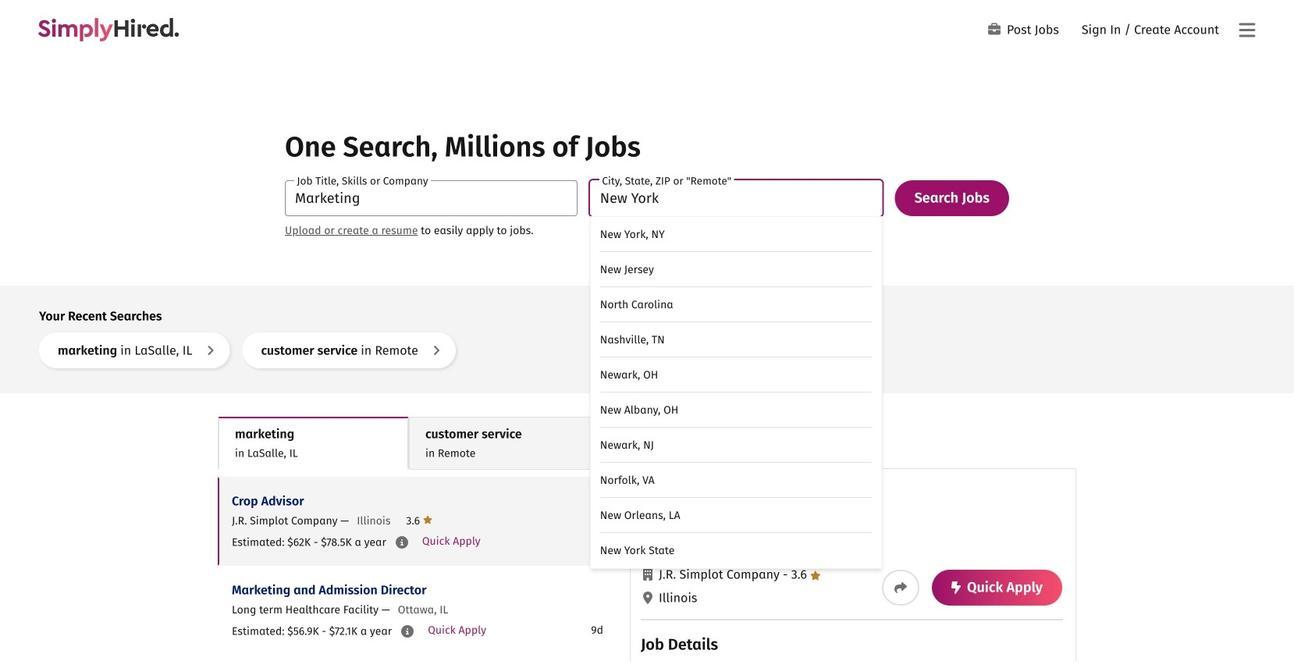 Task type: locate. For each thing, give the bounding box(es) containing it.
3 option from the top
[[591, 287, 882, 323]]

0 vertical spatial 3.6 out of 5 stars element
[[406, 514, 433, 528]]

3.6 out of 5 stars element
[[406, 514, 433, 528], [780, 567, 821, 582]]

main menu image
[[1240, 21, 1256, 40]]

None text field
[[285, 180, 578, 216], [590, 180, 883, 216], [285, 180, 578, 216], [590, 180, 883, 216]]

building image
[[644, 569, 653, 581]]

list box
[[590, 216, 883, 569]]

share this job image
[[895, 582, 908, 594]]

0 horizontal spatial 3.6 out of 5 stars element
[[406, 514, 433, 528]]

None field
[[285, 180, 578, 216], [590, 180, 883, 569], [285, 180, 578, 216], [590, 180, 883, 569]]

1 angle right image from the left
[[207, 344, 214, 357]]

job salary disclaimer image
[[396, 537, 408, 549], [402, 626, 414, 638]]

list
[[218, 477, 618, 662]]

1 vertical spatial job salary disclaimer image
[[402, 626, 414, 638]]

5 option from the top
[[591, 358, 882, 393]]

1 option from the top
[[591, 217, 882, 252]]

crop advisor element
[[630, 477, 1076, 662]]

1 vertical spatial 3.6 out of 5 stars element
[[780, 567, 821, 582]]

1 horizontal spatial 3.6 out of 5 stars element
[[780, 567, 821, 582]]

9 option from the top
[[591, 498, 882, 533]]

1 horizontal spatial angle right image
[[433, 344, 440, 357]]

bolt lightning image
[[952, 582, 961, 594]]

location dot image
[[644, 592, 653, 605]]

option
[[591, 217, 882, 252], [591, 252, 882, 287], [591, 287, 882, 323], [591, 323, 882, 358], [591, 358, 882, 393], [591, 393, 882, 428], [591, 428, 882, 463], [591, 463, 882, 498], [591, 498, 882, 533], [591, 533, 882, 569]]

tab list
[[218, 417, 1077, 470]]

company logo for j.r. simplot company image
[[644, 490, 707, 553]]

0 horizontal spatial angle right image
[[207, 344, 214, 357]]

simplyhired logo image
[[37, 18, 180, 41]]

10 option from the top
[[591, 533, 882, 569]]

3.6 out of 5 stars element inside crop advisor element
[[780, 567, 821, 582]]

6 option from the top
[[591, 393, 882, 428]]

angle right image
[[207, 344, 214, 357], [433, 344, 440, 357]]



Task type: vqa. For each thing, say whether or not it's contained in the screenshot.
LIST BOX
yes



Task type: describe. For each thing, give the bounding box(es) containing it.
2 angle right image from the left
[[433, 344, 440, 357]]

8 option from the top
[[591, 463, 882, 498]]

0 vertical spatial job salary disclaimer image
[[396, 537, 408, 549]]

star image
[[811, 571, 821, 581]]

2 option from the top
[[591, 252, 882, 287]]

star image
[[423, 514, 433, 526]]

briefcase image
[[989, 23, 1001, 35]]

7 option from the top
[[591, 428, 882, 463]]

4 option from the top
[[591, 323, 882, 358]]



